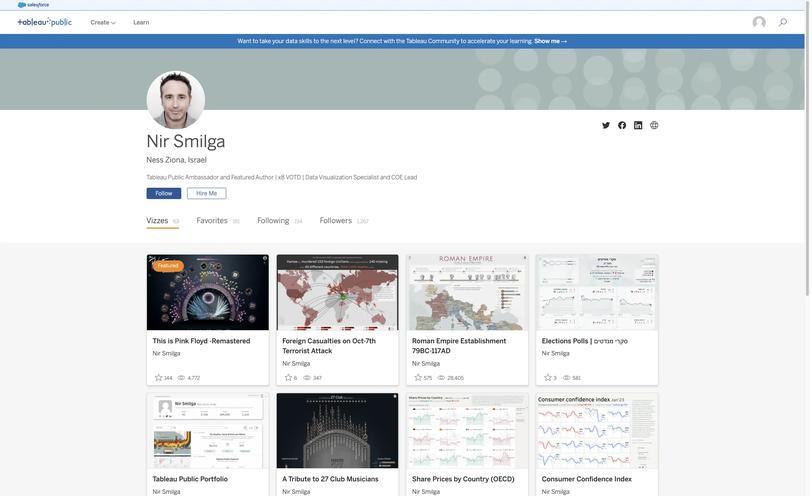Task type: describe. For each thing, give the bounding box(es) containing it.
musicians
[[347, 476, 379, 484]]

Add Favorite button
[[412, 372, 434, 384]]

with
[[384, 38, 395, 45]]

workbook thumbnail image for elections polls | סקרי מנדטים
[[536, 255, 658, 330]]

workbook thumbnail image for roman empire establishment 79bc-117ad
[[406, 255, 528, 330]]

avatar image
[[146, 71, 205, 130]]

consumer
[[542, 476, 575, 484]]

learn
[[133, 19, 149, 26]]

logo image
[[18, 17, 72, 27]]

share
[[412, 476, 431, 484]]

‫nir smilga‬‎ for roman empire establishment 79bc-117ad
[[412, 360, 440, 367]]

‫nir smilga‬‎ link for pink
[[153, 347, 263, 358]]

ziona,
[[165, 156, 186, 165]]

144
[[164, 375, 172, 382]]

elections polls | סקרי מנדטים
[[542, 337, 628, 345]]

(oecd)
[[491, 476, 515, 484]]

מנדטים
[[594, 337, 614, 345]]

go to search image
[[770, 18, 796, 27]]

casualties
[[308, 337, 341, 345]]

a tribute to 27 club musicians
[[282, 476, 379, 484]]

‫nir for tableau public portfolio
[[153, 489, 161, 496]]

terrorist
[[282, 347, 310, 355]]

this
[[153, 337, 166, 345]]

show me link
[[534, 38, 560, 45]]

575
[[424, 375, 432, 382]]

share prices by country (oecd) link
[[412, 475, 522, 485]]

oct-
[[352, 337, 366, 345]]

‫nir for share prices by country (oecd)
[[412, 489, 420, 496]]

to left 27 in the bottom of the page
[[313, 476, 319, 484]]

want
[[238, 38, 251, 45]]

create
[[91, 19, 109, 26]]

roman
[[412, 337, 435, 345]]

117ad
[[432, 347, 451, 355]]

‫nir smilga‬‎ link for to
[[282, 485, 393, 497]]

foreign casualties on oct-7th terrorist attack
[[282, 337, 376, 355]]

79bc-
[[412, 347, 432, 355]]

Add Favorite button
[[282, 372, 300, 384]]

specialist
[[354, 174, 379, 181]]

lead
[[404, 174, 417, 181]]

smilga‬‎ for consumer confidence index
[[551, 489, 570, 496]]

347 views element
[[300, 372, 325, 385]]

1 horizontal spatial featured
[[231, 174, 255, 181]]

ness ziona, israel
[[146, 156, 207, 165]]

x8
[[278, 174, 285, 181]]

facebook.com image
[[618, 122, 626, 130]]

follow button
[[146, 188, 181, 199]]

want to take your data skills to the next level? connect with the tableau community to accelerate your learning. show me →
[[238, 38, 567, 45]]

this is pink floyd -remastered link
[[153, 337, 263, 347]]

by
[[454, 476, 462, 484]]

consumer confidence index link
[[542, 475, 652, 485]]

favorites
[[197, 217, 228, 225]]

ness
[[146, 156, 164, 165]]

‫nir smilga‬‎ for foreign casualties on oct-7th terrorist attack
[[282, 360, 310, 367]]

‫nir smilga‬‎ for consumer confidence index
[[542, 489, 570, 496]]

visualization
[[319, 174, 352, 181]]

polls
[[573, 337, 588, 345]]

1,267
[[357, 219, 369, 225]]

2 your from the left
[[497, 38, 509, 45]]

next
[[330, 38, 342, 45]]

smilga‬‎ for share prices by country (oecd)
[[422, 489, 440, 496]]

smilga‬‎ up israel
[[173, 132, 225, 152]]

28,405
[[448, 375, 464, 382]]

salesforce logo image
[[18, 2, 49, 8]]

data
[[286, 38, 298, 45]]

tableau public portfolio
[[153, 476, 228, 484]]

‫nir smilga‬‎ for this is pink floyd -remastered
[[153, 350, 180, 357]]

to left take
[[253, 38, 258, 45]]

featured inside "element"
[[158, 263, 178, 269]]

‫nir smilga‬‎ for elections polls | סקרי מנדטים
[[542, 350, 570, 357]]

attack
[[311, 347, 332, 355]]

confidence
[[577, 476, 613, 484]]

coe
[[391, 174, 403, 181]]

‫nir for consumer confidence index
[[542, 489, 550, 496]]

linkedin.com image
[[634, 122, 642, 130]]

‫nir for foreign casualties on oct-7th terrorist attack
[[282, 360, 291, 367]]

28,405 views element
[[434, 372, 467, 385]]

this is pink floyd -remastered
[[153, 337, 250, 345]]

create button
[[82, 11, 125, 34]]

index
[[615, 476, 632, 484]]

smilganir.medium.com image
[[650, 122, 658, 130]]

follow
[[156, 190, 172, 197]]

2 horizontal spatial |
[[590, 337, 593, 345]]

0 vertical spatial tableau
[[406, 38, 427, 45]]

consumer confidence index
[[542, 476, 632, 484]]

63
[[173, 219, 179, 225]]

followers
[[320, 217, 352, 225]]

elections polls | סקרי מנדטים link
[[542, 337, 652, 347]]

accelerate
[[468, 38, 496, 45]]

remastered
[[212, 337, 250, 345]]

‫nir smilga‬‎ up the 'ness ziona, israel'
[[146, 132, 225, 152]]

tableau public ambassador and featured author | x8 votd | data visualization specialist and coe lead
[[146, 174, 417, 181]]

data
[[306, 174, 318, 181]]

4,772 views element
[[175, 372, 203, 385]]

community
[[428, 38, 460, 45]]

‫nir smilga‬‎ for a tribute to 27 club musicians
[[282, 489, 310, 496]]

featured element
[[153, 261, 184, 272]]



Task type: vqa. For each thing, say whether or not it's contained in the screenshot.


Task type: locate. For each thing, give the bounding box(es) containing it.
to right "skills" at the left top of page
[[314, 38, 319, 45]]

establishment
[[461, 337, 506, 345]]

3
[[554, 375, 557, 382]]

to
[[253, 38, 258, 45], [314, 38, 319, 45], [461, 38, 466, 45], [313, 476, 319, 484]]

country
[[463, 476, 489, 484]]

‫nir up 'ness'
[[146, 132, 169, 152]]

‫nir down 79bc-
[[412, 360, 420, 367]]

‫nir smilga‬‎ down consumer
[[542, 489, 570, 496]]

tableau public portfolio link
[[153, 475, 263, 485]]

workbook thumbnail image for a tribute to 27 club musicians
[[277, 393, 398, 469]]

‫nir smilga‬‎ link
[[153, 347, 263, 358], [542, 347, 652, 358], [282, 357, 393, 368], [412, 357, 522, 368], [153, 485, 263, 497], [282, 485, 393, 497], [412, 485, 522, 497], [542, 485, 652, 497]]

‫nir down elections
[[542, 350, 550, 357]]

‫nir smilga‬‎ link down portfolio
[[153, 485, 263, 497]]

smilga‬‎ down is at left
[[162, 350, 180, 357]]

me
[[209, 190, 217, 197]]

tribute
[[288, 476, 311, 484]]

ambassador
[[185, 174, 219, 181]]

me
[[551, 38, 560, 45]]

smilga‬‎ up "575"
[[422, 360, 440, 367]]

israel
[[188, 156, 207, 165]]

roman empire establishment 79bc-117ad
[[412, 337, 506, 355]]

‫nir smilga‬‎ link for |
[[542, 347, 652, 358]]

1 vertical spatial tableau
[[146, 174, 167, 181]]

and
[[220, 174, 230, 181], [380, 174, 390, 181]]

smilga‬‎ for roman empire establishment 79bc-117ad
[[422, 360, 440, 367]]

‫nir smilga‬‎ down tribute
[[282, 489, 310, 496]]

‫nir smilga‬‎ link down -
[[153, 347, 263, 358]]

tableau
[[406, 38, 427, 45], [146, 174, 167, 181], [153, 476, 177, 484]]

prices
[[433, 476, 452, 484]]

workbook thumbnail image for tableau public portfolio
[[147, 393, 269, 469]]

0 horizontal spatial your
[[272, 38, 284, 45]]

public left portfolio
[[179, 476, 199, 484]]

smilga‬‎ for tableau public portfolio
[[162, 489, 180, 496]]

‫nir smilga‬‎ link for by
[[412, 485, 522, 497]]

0 horizontal spatial featured
[[158, 263, 178, 269]]

1 your from the left
[[272, 38, 284, 45]]

‫nir smilga‬‎
[[146, 132, 225, 152], [153, 350, 180, 357], [542, 350, 570, 357], [282, 360, 310, 367], [412, 360, 440, 367], [153, 489, 180, 496], [282, 489, 310, 496], [412, 489, 440, 496], [542, 489, 570, 496]]

skills
[[299, 38, 312, 45]]

| left the x8
[[275, 174, 277, 181]]

1 horizontal spatial |
[[302, 174, 304, 181]]

is
[[168, 337, 173, 345]]

smilga‬‎ down elections
[[551, 350, 570, 357]]

public for ambassador
[[168, 174, 184, 181]]

‫nir smilga‬‎ link down מנדטים
[[542, 347, 652, 358]]

show
[[534, 38, 550, 45]]

take
[[260, 38, 271, 45]]

and right ambassador
[[220, 174, 230, 181]]

workbook thumbnail image
[[147, 255, 269, 330], [277, 255, 398, 330], [406, 255, 528, 330], [536, 255, 658, 330], [147, 393, 269, 469], [277, 393, 398, 469], [406, 393, 528, 469], [536, 393, 658, 469]]

the left next
[[320, 38, 329, 45]]

‫nir down share on the right bottom of the page
[[412, 489, 420, 496]]

elections
[[542, 337, 571, 345]]

public down ziona,
[[168, 174, 184, 181]]

1 the from the left
[[320, 38, 329, 45]]

‫nir smilga‬‎ link down confidence
[[542, 485, 652, 497]]

empire
[[436, 337, 459, 345]]

the
[[320, 38, 329, 45], [396, 38, 405, 45]]

smilga‬‎ for elections polls | סקרי מנדטים
[[551, 350, 570, 357]]

‫nir for elections polls | סקרי מנדטים
[[542, 350, 550, 357]]

581
[[573, 375, 581, 382]]

smilga‬‎ down tableau public portfolio
[[162, 489, 180, 496]]

0 vertical spatial public
[[168, 174, 184, 181]]

1 vertical spatial public
[[179, 476, 199, 484]]

1 horizontal spatial your
[[497, 38, 509, 45]]

1 vertical spatial featured
[[158, 263, 178, 269]]

‫nir down the 'this'
[[153, 350, 161, 357]]

2 vertical spatial tableau
[[153, 476, 177, 484]]

581 views element
[[560, 372, 584, 385]]

1 horizontal spatial and
[[380, 174, 390, 181]]

your right take
[[272, 38, 284, 45]]

pink
[[175, 337, 189, 345]]

the right with
[[396, 38, 405, 45]]

‫nir down consumer
[[542, 489, 550, 496]]

7th
[[366, 337, 376, 345]]

smilga‬‎ for a tribute to 27 club musicians
[[292, 489, 310, 496]]

votd
[[286, 174, 301, 181]]

27
[[321, 476, 329, 484]]

‫nir smilga‬‎ down 79bc-
[[412, 360, 440, 367]]

a
[[282, 476, 287, 484]]

1 horizontal spatial the
[[396, 38, 405, 45]]

Add Favorite button
[[153, 372, 175, 384]]

on
[[343, 337, 351, 345]]

floyd
[[191, 337, 208, 345]]

6
[[294, 375, 297, 382]]

0 vertical spatial featured
[[231, 174, 255, 181]]

‫nir smilga‬‎ for tableau public portfolio
[[153, 489, 180, 496]]

‫nir smilga‬‎ link down roman empire establishment 79bc-117ad at the bottom right
[[412, 357, 522, 368]]

‫nir smilga‬‎ link down the club
[[282, 485, 393, 497]]

‫nir for roman empire establishment 79bc-117ad
[[412, 360, 420, 367]]

‫nir smilga‬‎ down tableau public portfolio
[[153, 489, 180, 496]]

learning.
[[510, 38, 533, 45]]

347
[[313, 375, 322, 382]]

‫nir up 6 button
[[282, 360, 291, 367]]

‫nir smilga‬‎ link for on
[[282, 357, 393, 368]]

סקרי
[[615, 337, 628, 345]]

smilga‬‎ down the terrorist
[[292, 360, 310, 367]]

smilga‬‎ down tribute
[[292, 489, 310, 496]]

2 and from the left
[[380, 174, 390, 181]]

‫nir smilga‬‎ link down share prices by country (oecd)
[[412, 485, 522, 497]]

following
[[257, 217, 289, 225]]

smilga‬‎ for foreign casualties on oct-7th terrorist attack
[[292, 360, 310, 367]]

smilga‬‎
[[173, 132, 225, 152], [162, 350, 180, 357], [551, 350, 570, 357], [292, 360, 310, 367], [422, 360, 440, 367], [162, 489, 180, 496], [292, 489, 310, 496], [422, 489, 440, 496], [551, 489, 570, 496]]

2 the from the left
[[396, 38, 405, 45]]

smilga‬‎ down consumer
[[551, 489, 570, 496]]

learn link
[[125, 11, 158, 34]]

0 horizontal spatial |
[[275, 174, 277, 181]]

your
[[272, 38, 284, 45], [497, 38, 509, 45]]

to left "accelerate"
[[461, 38, 466, 45]]

4,772
[[188, 375, 200, 382]]

‫nir smilga‬‎ down elections
[[542, 350, 570, 357]]

‫nir smilga‬‎ link for index
[[542, 485, 652, 497]]

| right polls
[[590, 337, 593, 345]]

‫nir smilga‬‎ link for establishment
[[412, 357, 522, 368]]

|
[[275, 174, 277, 181], [302, 174, 304, 181], [590, 337, 593, 345]]

‫nir for this is pink floyd -remastered
[[153, 350, 161, 357]]

hire
[[196, 190, 207, 197]]

→
[[561, 38, 567, 45]]

level?
[[343, 38, 358, 45]]

1 and from the left
[[220, 174, 230, 181]]

194
[[294, 219, 302, 225]]

| left data
[[302, 174, 304, 181]]

smilga‬‎ down share on the right bottom of the page
[[422, 489, 440, 496]]

twitter.com image
[[602, 122, 610, 130]]

foreign
[[282, 337, 306, 345]]

‫nir smilga‬‎ for share prices by country (oecd)
[[412, 489, 440, 496]]

‫nir
[[146, 132, 169, 152], [153, 350, 161, 357], [542, 350, 550, 357], [282, 360, 291, 367], [412, 360, 420, 367], [153, 489, 161, 496], [282, 489, 291, 496], [412, 489, 420, 496], [542, 489, 550, 496]]

your left the learning.
[[497, 38, 509, 45]]

0 horizontal spatial the
[[320, 38, 329, 45]]

author
[[256, 174, 274, 181]]

smilga‬‎ for this is pink floyd -remastered
[[162, 350, 180, 357]]

workbook thumbnail image for share prices by country (oecd)
[[406, 393, 528, 469]]

‫nir smilga‬‎ down the terrorist
[[282, 360, 310, 367]]

Add Favorite button
[[542, 372, 560, 384]]

tableau for tableau public portfolio
[[153, 476, 177, 484]]

a tribute to 27 club musicians link
[[282, 475, 393, 485]]

and left coe
[[380, 174, 390, 181]]

foreign casualties on oct-7th terrorist attack link
[[282, 337, 393, 357]]

‫nir smilga‬‎ down share on the right bottom of the page
[[412, 489, 440, 496]]

vizzes
[[146, 217, 168, 225]]

hire me button
[[187, 188, 226, 199]]

terry.turtle image
[[752, 15, 767, 30]]

workbook thumbnail image for foreign casualties on oct-7th terrorist attack
[[277, 255, 398, 330]]

-
[[209, 337, 212, 345]]

public for portfolio
[[179, 476, 199, 484]]

roman empire establishment 79bc-117ad link
[[412, 337, 522, 357]]

‫nir smilga‬‎ link down foreign casualties on oct-7th terrorist attack
[[282, 357, 393, 368]]

‫nir smilga‬‎ down is at left
[[153, 350, 180, 357]]

0 horizontal spatial and
[[220, 174, 230, 181]]

‫nir smilga‬‎ link for portfolio
[[153, 485, 263, 497]]

‫nir down a
[[282, 489, 291, 496]]

connect
[[360, 38, 382, 45]]

workbook thumbnail image for consumer confidence index
[[536, 393, 658, 469]]

hire me
[[196, 190, 217, 197]]

161
[[233, 219, 240, 225]]

‫nir down tableau public portfolio
[[153, 489, 161, 496]]

portfolio
[[200, 476, 228, 484]]

tableau for tableau public ambassador and featured author | x8 votd | data visualization specialist and coe lead
[[146, 174, 167, 181]]

‫nir for a tribute to 27 club musicians
[[282, 489, 291, 496]]

share prices by country (oecd)
[[412, 476, 515, 484]]



